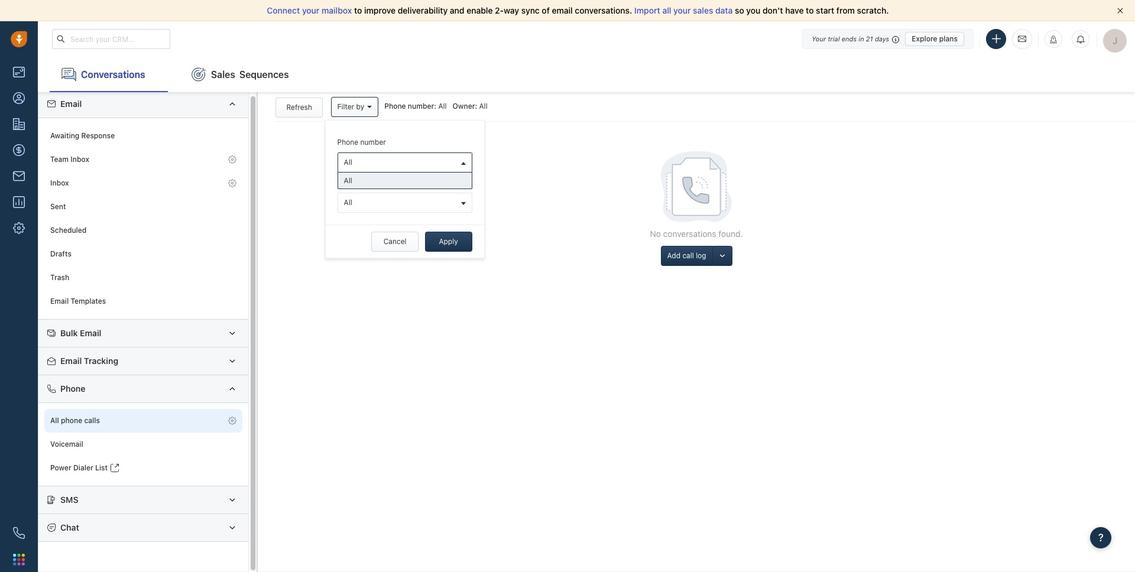 Task type: locate. For each thing, give the bounding box(es) containing it.
cancel
[[384, 237, 407, 246]]

1 horizontal spatial owner
[[453, 102, 475, 111]]

number for phone number : all owner : all
[[408, 102, 434, 111]]

0 horizontal spatial your
[[302, 5, 320, 15]]

no
[[650, 229, 661, 239]]

from
[[837, 5, 855, 15]]

filter by
[[337, 102, 364, 111]]

ends
[[842, 35, 857, 42]]

all inside dropdown button
[[344, 158, 352, 167]]

0 vertical spatial owner
[[453, 102, 475, 111]]

email up awaiting
[[60, 99, 82, 109]]

scheduled link
[[44, 219, 243, 242]]

add
[[667, 251, 681, 260]]

email
[[60, 99, 82, 109], [50, 297, 69, 306], [80, 328, 101, 338], [60, 356, 82, 366]]

power dialer list
[[50, 464, 108, 473]]

power
[[50, 464, 71, 473]]

phone right by
[[384, 102, 406, 111]]

conversations.
[[575, 5, 632, 15]]

apply button
[[425, 232, 472, 252]]

bulk
[[60, 328, 78, 338]]

sync
[[521, 5, 540, 15]]

data
[[716, 5, 733, 15]]

0 vertical spatial phone
[[384, 102, 406, 111]]

cancel button
[[371, 232, 419, 252]]

0 horizontal spatial phone
[[60, 384, 85, 394]]

what's new image
[[1050, 35, 1058, 44]]

email tracking
[[60, 356, 118, 366]]

explore plans
[[912, 34, 958, 43]]

inbox right team
[[71, 155, 89, 164]]

inbox
[[71, 155, 89, 164], [50, 179, 69, 188]]

start
[[816, 5, 835, 15]]

phone up "phone" on the left
[[60, 384, 85, 394]]

drafts link
[[44, 242, 243, 266]]

phone down filter
[[337, 138, 358, 147]]

to right mailbox at the top of page
[[354, 5, 362, 15]]

1 vertical spatial inbox
[[50, 179, 69, 188]]

your trial ends in 21 days
[[812, 35, 890, 42]]

plans
[[940, 34, 958, 43]]

response
[[81, 132, 115, 140]]

in
[[859, 35, 864, 42]]

phone
[[384, 102, 406, 111], [337, 138, 358, 147], [60, 384, 85, 394]]

refresh button
[[276, 97, 323, 117]]

refresh
[[286, 103, 312, 112]]

of
[[542, 5, 550, 15]]

1 horizontal spatial to
[[806, 5, 814, 15]]

team inbox link
[[44, 148, 243, 171]]

team inbox
[[50, 155, 89, 164]]

scratch.
[[857, 5, 889, 15]]

2 : from the left
[[475, 102, 477, 111]]

:
[[434, 102, 436, 111], [475, 102, 477, 111]]

1 horizontal spatial inbox
[[71, 155, 89, 164]]

email down the bulk
[[60, 356, 82, 366]]

2 your from the left
[[674, 5, 691, 15]]

templates
[[71, 297, 106, 306]]

awaiting
[[50, 132, 79, 140]]

to left 'start'
[[806, 5, 814, 15]]

number
[[408, 102, 434, 111], [360, 138, 386, 147]]

awaiting response link
[[44, 124, 243, 148]]

all inside option
[[344, 176, 352, 185]]

your right "all"
[[674, 5, 691, 15]]

1 horizontal spatial number
[[408, 102, 434, 111]]

calls
[[84, 417, 100, 425]]

sales sequences link
[[180, 57, 301, 92]]

email right the bulk
[[80, 328, 101, 338]]

owner
[[453, 102, 475, 111], [337, 178, 359, 187]]

0 vertical spatial number
[[408, 102, 434, 111]]

import all your sales data link
[[634, 5, 735, 15]]

phone image
[[13, 527, 25, 539]]

1 vertical spatial number
[[360, 138, 386, 147]]

voicemail link
[[44, 433, 243, 456]]

bulk email
[[60, 328, 101, 338]]

email
[[552, 5, 573, 15]]

inbox down team
[[50, 179, 69, 188]]

your left mailbox at the top of page
[[302, 5, 320, 15]]

trial
[[828, 35, 840, 42]]

drafts
[[50, 250, 71, 259]]

1 : from the left
[[434, 102, 436, 111]]

tab list
[[38, 57, 1135, 92]]

found.
[[719, 229, 743, 239]]

2 vertical spatial phone
[[60, 384, 85, 394]]

phone element
[[7, 522, 31, 545]]

2 horizontal spatial phone
[[384, 102, 406, 111]]

0 horizontal spatial owner
[[337, 178, 359, 187]]

all inside button
[[344, 198, 352, 207]]

inbox inside "link"
[[50, 179, 69, 188]]

0 horizontal spatial number
[[360, 138, 386, 147]]

0 horizontal spatial :
[[434, 102, 436, 111]]

all button
[[337, 153, 472, 173]]

0 horizontal spatial to
[[354, 5, 362, 15]]

inbox inside "link"
[[71, 155, 89, 164]]

improve
[[364, 5, 396, 15]]

phone for phone number : all owner : all
[[384, 102, 406, 111]]

sales
[[693, 5, 713, 15]]

add call log
[[667, 251, 706, 260]]

connect
[[267, 5, 300, 15]]

number for phone number
[[360, 138, 386, 147]]

deliverability
[[398, 5, 448, 15]]

0 horizontal spatial inbox
[[50, 179, 69, 188]]

1 vertical spatial owner
[[337, 178, 359, 187]]

days
[[875, 35, 890, 42]]

1 horizontal spatial :
[[475, 102, 477, 111]]

1 horizontal spatial your
[[674, 5, 691, 15]]

send email image
[[1018, 34, 1027, 44]]

2 to from the left
[[806, 5, 814, 15]]

scheduled
[[50, 226, 87, 235]]

all phone calls link
[[44, 409, 243, 433]]

tracking
[[84, 356, 118, 366]]

your
[[302, 5, 320, 15], [674, 5, 691, 15]]

email templates
[[50, 297, 106, 306]]

chat
[[60, 523, 79, 533]]

1 horizontal spatial phone
[[337, 138, 358, 147]]

conversations
[[81, 69, 145, 80]]

email down trash
[[50, 297, 69, 306]]

all option
[[338, 173, 472, 189]]

phone number : all owner : all
[[384, 102, 488, 111]]

1 vertical spatial phone
[[337, 138, 358, 147]]

sales
[[211, 69, 235, 80]]

0 vertical spatial inbox
[[71, 155, 89, 164]]

filter by button
[[331, 97, 379, 117]]

connect your mailbox to improve deliverability and enable 2-way sync of email conversations. import all your sales data so you don't have to start from scratch.
[[267, 5, 889, 15]]



Task type: vqa. For each thing, say whether or not it's contained in the screenshot.
website
no



Task type: describe. For each thing, give the bounding box(es) containing it.
enable
[[467, 5, 493, 15]]

so
[[735, 5, 744, 15]]

import
[[634, 5, 660, 15]]

connect your mailbox link
[[267, 5, 354, 15]]

email for email tracking
[[60, 356, 82, 366]]

conversations link
[[50, 57, 168, 92]]

conversations
[[663, 229, 716, 239]]

add call log button
[[661, 246, 712, 266]]

explore plans link
[[905, 32, 964, 46]]

dialer
[[73, 464, 93, 473]]

email for email templates
[[50, 297, 69, 306]]

power dialer list link
[[44, 456, 243, 480]]

way
[[504, 5, 519, 15]]

email templates link
[[44, 290, 243, 313]]

have
[[785, 5, 804, 15]]

list
[[95, 464, 108, 473]]

don't
[[763, 5, 783, 15]]

trash
[[50, 273, 69, 282]]

you
[[747, 5, 761, 15]]

sent link
[[44, 195, 243, 219]]

by
[[356, 102, 364, 111]]

team
[[50, 155, 69, 164]]

explore
[[912, 34, 938, 43]]

email for email
[[60, 99, 82, 109]]

filter
[[337, 102, 354, 111]]

phone number
[[337, 138, 386, 147]]

2-
[[495, 5, 504, 15]]

sms
[[60, 495, 78, 505]]

sales sequences
[[211, 69, 289, 80]]

your
[[812, 35, 826, 42]]

all phone calls
[[50, 417, 100, 425]]

close image
[[1118, 8, 1124, 14]]

mailbox
[[322, 5, 352, 15]]

Search your CRM... text field
[[52, 29, 170, 49]]

log
[[696, 251, 706, 260]]

sent
[[50, 202, 66, 211]]

1 your from the left
[[302, 5, 320, 15]]

apply
[[439, 237, 458, 246]]

1 to from the left
[[354, 5, 362, 15]]

awaiting response
[[50, 132, 115, 140]]

tab list containing conversations
[[38, 57, 1135, 92]]

voicemail
[[50, 440, 83, 449]]

phone for phone
[[60, 384, 85, 394]]

all button
[[337, 193, 472, 213]]

freshworks switcher image
[[13, 554, 25, 566]]

phone
[[61, 417, 82, 425]]

21
[[866, 35, 873, 42]]

all list box
[[338, 173, 472, 189]]

and
[[450, 5, 465, 15]]

phone for phone number
[[337, 138, 358, 147]]

all
[[663, 5, 671, 15]]

call
[[683, 251, 694, 260]]

no conversations found.
[[650, 229, 743, 239]]

sequences
[[239, 69, 289, 80]]

trash link
[[44, 266, 243, 290]]

inbox link
[[44, 171, 243, 195]]



